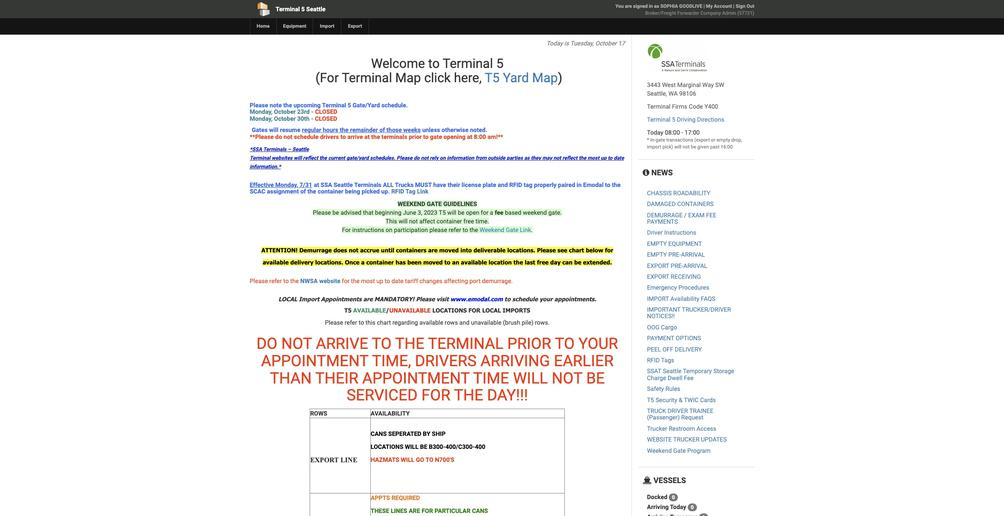 Task type: describe. For each thing, give the bounding box(es) containing it.
1 vertical spatial 0
[[691, 505, 694, 511]]

5 left driving
[[672, 116, 676, 123]]

be left advised
[[333, 209, 339, 216]]

admin
[[723, 10, 737, 16]]

ship image
[[643, 477, 652, 485]]

1 map from the left
[[396, 70, 421, 85]]

- right 30th on the top left
[[311, 115, 314, 122]]

will inside "today                                                                                                                                                                                                                                                                                                                                                                                                                                                                                                                                                                                                                                                                                                           08:00 - 17:00 * in-gate transactions (export or empty drop, import pick) will not be given past 16:00"
[[675, 144, 682, 150]]

information.*
[[250, 164, 281, 170]]

the left terminals
[[372, 133, 380, 140]]

*
[[647, 137, 650, 143]]

the down once
[[351, 278, 360, 285]]

1 vertical spatial most
[[361, 278, 375, 285]]

otherwise
[[442, 127, 469, 134]]

www.emodal.com
[[451, 296, 503, 303]]

availability
[[671, 295, 700, 302]]

rfid tag link link
[[392, 188, 430, 195]]

container inside weekend gate guidelines please be advised that beginning june 3, 2023 t5 will be open for a fee based weekend gate. this will not affect container free time. for instructions on participation please refer to the weekend gate link .
[[437, 218, 462, 225]]

safety rules link
[[647, 386, 681, 393]]

0 horizontal spatial rfid
[[392, 188, 404, 195]]

0 vertical spatial locations.
[[508, 247, 536, 254]]

participation
[[394, 226, 428, 233]]

terminals inside *ssa terminals – seattle terminal websites will reflect the current gate/yard schedules. please do not rely on information from outside parties as they may not reflect the most up to date information.*
[[263, 146, 287, 153]]

are inside the local import appointments are mandatory! please visit www.emodal.com to schedule your appointments. t5 available / unavailable locations for local imports
[[364, 296, 373, 303]]

past
[[711, 144, 720, 150]]

0 horizontal spatial not
[[282, 335, 312, 353]]

0 vertical spatial export
[[647, 262, 670, 269]]

schedule inside the local import appointments are mandatory! please visit www.emodal.com to schedule your appointments. t5 available / unavailable locations for local imports
[[513, 296, 538, 303]]

the right emodal
[[612, 182, 621, 188]]

info circle image
[[643, 169, 650, 177]]

empty pre-arrival link
[[647, 251, 705, 258]]

changes
[[420, 278, 443, 285]]

those
[[387, 127, 402, 134]]

www.emodal.com link
[[451, 296, 503, 303]]

sw
[[716, 81, 725, 88]]

export pre-arrival link
[[647, 262, 708, 269]]

emergency
[[647, 284, 677, 291]]

transactions
[[667, 137, 694, 143]]

- inside "today                                                                                                                                                                                                                                                                                                                                                                                                                                                                                                                                                                                                                                                                                                           08:00 - 17:00 * in-gate transactions (export or empty drop, import pick) will not be given past 16:00"
[[682, 129, 684, 136]]

damaged containers link
[[647, 201, 714, 208]]

2 horizontal spatial available
[[461, 259, 487, 266]]

roadability
[[674, 190, 711, 197]]

appts required
[[371, 495, 420, 502]]

schedule inside gates will resume regular hours the remainder of those weeks unless otherwise noted. **please do not schedule drivers to arrive at the terminals prior to gate opening at 8:00 am!**
[[294, 133, 319, 140]]

rows
[[310, 410, 328, 417]]

equipment
[[283, 23, 307, 29]]

2023
[[424, 209, 438, 216]]

visit
[[437, 296, 449, 303]]

nwsa
[[300, 278, 318, 285]]

8:00
[[474, 133, 486, 140]]

october left 17
[[596, 40, 617, 47]]

october left 23rd
[[274, 109, 296, 115]]

&
[[679, 397, 683, 404]]

date inside *ssa terminals – seattle terminal websites will reflect the current gate/yard schedules. please do not rely on information from outside parties as they may not reflect the most up to date information.*
[[614, 155, 624, 161]]

sign out link
[[736, 3, 755, 9]]

please inside the local import appointments are mandatory! please visit www.emodal.com to schedule your appointments. t5 available / unavailable locations for local imports
[[416, 296, 435, 303]]

0 vertical spatial local
[[279, 296, 297, 303]]

to for the
[[372, 335, 392, 353]]

refer for please refer to the nwsa website for the most up to date tariff changes affecting port demurrage.
[[270, 278, 282, 285]]

as inside *ssa terminals – seattle terminal websites will reflect the current gate/yard schedules. please do not rely on information from outside parties as they may not reflect the most up to date information.*
[[525, 155, 530, 161]]

the inside attention! demurrage does not accrue until containers are moved into deliverable locations. please see chart below for available delivery locations. once a container has been moved to an available location the last free day can be extended.
[[514, 259, 523, 266]]

2 horizontal spatial to
[[555, 335, 575, 353]]

drivers
[[320, 133, 339, 140]]

1 closed from the top
[[315, 109, 338, 115]]

1 vertical spatial chart
[[377, 320, 391, 327]]

delivery
[[675, 346, 702, 353]]

400
[[475, 444, 486, 451]]

that
[[363, 209, 374, 216]]

chart inside attention! demurrage does not accrue until containers are moved into deliverable locations. please see chart below for available delivery locations. once a container has been moved to an available location the last free day can be extended.
[[569, 247, 585, 254]]

rfid tag link
[[392, 188, 430, 195]]

will for 400/c300-
[[405, 444, 419, 451]]

container inside at ssa seattle terminals all trucks must have their license plate and rfid tag properly paired in emodal to the scac assignment of the container being picked up.
[[318, 188, 344, 195]]

gate inside gates will resume regular hours the remainder of those weeks unless otherwise noted. **please do not schedule drivers to arrive at the terminals prior to gate opening at 8:00 am!**
[[430, 133, 442, 140]]

please inside attention! demurrage does not accrue until containers are moved into deliverable locations. please see chart below for available delivery locations. once a container has been moved to an available location the last free day can be extended.
[[537, 247, 556, 254]]

2 vertical spatial export
[[310, 457, 339, 464]]

2 empty from the top
[[647, 251, 667, 258]]

17:00
[[685, 129, 700, 136]]

1 vertical spatial pre-
[[671, 262, 684, 269]]

be inside do not arrive to the terminal prior to your appointment time, drivers arriving earlier than their appointment time will not be serviced for the day!!!
[[587, 370, 605, 388]]

gate inside "today                                                                                                                                                                                                                                                                                                                                                                                                                                                                                                                                                                                                                                                                                                           08:00 - 17:00 * in-gate transactions (export or empty drop, import pick) will not be given past 16:00"
[[656, 137, 666, 143]]

can
[[563, 259, 573, 266]]

1 horizontal spatial available
[[420, 320, 444, 327]]

demurrage.
[[482, 278, 513, 285]]

home link
[[250, 18, 276, 35]]

the inside weekend gate guidelines please be advised that beginning june 3, 2023 t5 will be open for a fee based weekend gate. this will not affect container free time. for instructions on participation please refer to the weekend gate link .
[[470, 226, 478, 233]]

notices!!
[[647, 313, 675, 320]]

seattle up import link
[[306, 6, 326, 13]]

arriving
[[481, 352, 550, 371]]

chassis roadability damaged containers demurrage / exam fee payments driver instructions empty equipment empty pre-arrival export pre-arrival export receiving emergency procedures import availability faqs important trucker/driver notices!! oog cargo payment options peel off delivery rfid tags ssat seattle temporary storage charge dwell fee safety rules t5 security & twic cards truck driver trainee (passenger) request trucker restroom access website trucker updates weekend gate program
[[647, 190, 735, 454]]

1 horizontal spatial not
[[552, 370, 583, 388]]

local import appointments are mandatory! please visit www.emodal.com to schedule your appointments. t5 available / unavailable locations for local imports
[[279, 296, 597, 314]]

rfid inside at ssa seattle terminals all trucks must have their license plate and rfid tag properly paired in emodal to the scac assignment of the container being picked up.
[[510, 182, 523, 188]]

note
[[270, 102, 282, 109]]

unavailable
[[471, 320, 502, 327]]

2 | from the left
[[734, 3, 735, 9]]

in inside you are signed in as sophia goodlive | my account | sign out broker/freight forwarder company admin (57721)
[[649, 3, 653, 9]]

on inside weekend gate guidelines please be advised that beginning june 3, 2023 t5 will be open for a fee based weekend gate. this will not affect container free time. for instructions on participation please refer to the weekend gate link .
[[386, 226, 393, 233]]

mandatory!
[[375, 296, 415, 303]]

2 map from the left
[[533, 70, 558, 85]]

picked
[[362, 188, 380, 195]]

export line
[[310, 457, 358, 464]]

the up emodal
[[579, 155, 587, 161]]

these lines are for particular cans
[[371, 508, 488, 515]]

instructions
[[353, 226, 384, 233]]

refer inside weekend gate guidelines please be advised that beginning june 3, 2023 t5 will be open for a fee based weekend gate. this will not affect container free time. for instructions on participation please refer to the weekend gate link .
[[449, 226, 461, 233]]

sophia
[[661, 3, 678, 9]]

1 vertical spatial locations.
[[315, 259, 343, 266]]

2 reflect from the left
[[563, 155, 578, 161]]

will down june
[[399, 218, 408, 225]]

1 horizontal spatial cans
[[472, 508, 488, 515]]

1 horizontal spatial at
[[365, 133, 370, 140]]

1 vertical spatial export
[[647, 273, 670, 280]]

port
[[470, 278, 481, 285]]

will down guidelines
[[448, 209, 457, 216]]

until
[[381, 247, 395, 254]]

for inside do not arrive to the terminal prior to your appointment time, drivers arriving earlier than their appointment time will not be serviced for the day!!!
[[422, 387, 451, 405]]

charge
[[647, 375, 667, 382]]

terminal inside "please note the upcoming terminal 5 gate/yard schedule. monday, october 23rd - closed monday, october 30th - closed"
[[322, 102, 346, 109]]

the right hours
[[340, 127, 349, 134]]

terminals inside at ssa seattle terminals all trucks must have their license plate and rfid tag properly paired in emodal to the scac assignment of the container being picked up.
[[354, 182, 382, 188]]

5 inside "please note the upcoming terminal 5 gate/yard schedule. monday, october 23rd - closed monday, october 30th - closed"
[[348, 102, 351, 109]]

5 inside welcome to terminal 5 (for terminal map click here, t5 yard map )
[[497, 56, 504, 71]]

please inside weekend gate guidelines please be advised that beginning june 3, 2023 t5 will be open for a fee based weekend gate. this will not affect container free time. for instructions on participation please refer to the weekend gate link .
[[313, 209, 331, 216]]

appts
[[371, 495, 390, 502]]

goodlive
[[680, 3, 703, 9]]

weekend
[[523, 209, 547, 216]]

for inside attention! demurrage does not accrue until containers are moved into deliverable locations. please see chart below for available delivery locations. once a container has been moved to an available location the last free day can be extended.
[[605, 247, 614, 254]]

marginal
[[678, 81, 701, 88]]

safety
[[647, 386, 664, 393]]

on inside *ssa terminals – seattle terminal websites will reflect the current gate/yard schedules. please do not rely on information from outside parties as they may not reflect the most up to date information.*
[[440, 155, 446, 161]]

2 vertical spatial for
[[422, 508, 433, 515]]

to inside at ssa seattle terminals all trucks must have their license plate and rfid tag properly paired in emodal to the scac assignment of the container being picked up.
[[605, 182, 611, 188]]

instructions
[[665, 229, 697, 236]]

cargo
[[661, 324, 678, 331]]

rfid tags link
[[647, 357, 675, 364]]

rfid inside chassis roadability damaged containers demurrage / exam fee payments driver instructions empty equipment empty pre-arrival export pre-arrival export receiving emergency procedures import availability faqs important trucker/driver notices!! oog cargo payment options peel off delivery rfid tags ssat seattle temporary storage charge dwell fee safety rules t5 security & twic cards truck driver trainee (passenger) request trucker restroom access website trucker updates weekend gate program
[[647, 357, 660, 364]]

b300-
[[429, 444, 446, 451]]

gates
[[252, 127, 268, 134]]

to inside the local import appointments are mandatory! please visit www.emodal.com to schedule your appointments. t5 available / unavailable locations for local imports
[[505, 296, 511, 303]]

gate/yard
[[347, 155, 369, 161]]

0 horizontal spatial and
[[460, 320, 470, 327]]

t5 inside the local import appointments are mandatory! please visit www.emodal.com to schedule your appointments. t5 available / unavailable locations for local imports
[[345, 307, 352, 314]]

be down guidelines
[[458, 209, 465, 216]]

up inside *ssa terminals – seattle terminal websites will reflect the current gate/yard schedules. please do not rely on information from outside parties as they may not reflect the most up to date information.*
[[601, 155, 607, 161]]

oog cargo link
[[647, 324, 678, 331]]

today is tuesday, october 17
[[547, 40, 625, 47]]

import link
[[313, 18, 341, 35]]

1 | from the left
[[704, 3, 705, 9]]

terminal inside terminal 5 seattle link
[[276, 6, 300, 13]]

and inside at ssa seattle terminals all trucks must have their license plate and rfid tag properly paired in emodal to the scac assignment of the container being picked up.
[[498, 182, 508, 188]]

exam
[[689, 212, 705, 219]]

to inside *ssa terminals – seattle terminal websites will reflect the current gate/yard schedules. please do not rely on information from outside parties as they may not reflect the most up to date information.*
[[608, 155, 613, 161]]

please down attention!
[[250, 278, 268, 285]]

1 empty from the top
[[647, 240, 667, 247]]

containers
[[678, 201, 714, 208]]

.
[[531, 226, 533, 233]]

98106
[[680, 90, 697, 97]]

0 horizontal spatial be
[[420, 444, 428, 451]]

payment options link
[[647, 335, 702, 342]]

the left current
[[320, 155, 327, 161]]

16:00
[[721, 144, 733, 150]]

please refer to this chart regarding available rows and unavailable (brush pile) rows.
[[325, 320, 550, 327]]

1 vertical spatial moved
[[424, 259, 443, 266]]

please inside "please note the upcoming terminal 5 gate/yard schedule. monday, october 23rd - closed monday, october 30th - closed"
[[250, 102, 268, 109]]

drivers
[[415, 352, 477, 371]]

october up resume
[[274, 115, 296, 122]]

below
[[586, 247, 604, 254]]

peel off delivery link
[[647, 346, 702, 353]]

terminal
[[428, 335, 504, 353]]

do inside *ssa terminals – seattle terminal websites will reflect the current gate/yard schedules. please do not rely on information from outside parties as they may not reflect the most up to date information.*
[[414, 155, 420, 161]]

terminal 5 driving directions link
[[647, 116, 725, 123]]

2 closed from the top
[[315, 115, 338, 122]]

/ inside chassis roadability damaged containers demurrage / exam fee payments driver instructions empty equipment empty pre-arrival export pre-arrival export receiving emergency procedures import availability faqs important trucker/driver notices!! oog cargo payment options peel off delivery rfid tags ssat seattle temporary storage charge dwell fee safety rules t5 security & twic cards truck driver trainee (passenger) request trucker restroom access website trucker updates weekend gate program
[[685, 212, 687, 219]]

please inside *ssa terminals – seattle terminal websites will reflect the current gate/yard schedules. please do not rely on information from outside parties as they may not reflect the most up to date information.*
[[397, 155, 413, 161]]

not inside gates will resume regular hours the remainder of those weeks unless otherwise noted. **please do not schedule drivers to arrive at the terminals prior to gate opening at 8:00 am!**
[[284, 133, 293, 140]]

please up arrive
[[325, 320, 343, 327]]

noted.
[[470, 127, 488, 134]]

the inside "please note the upcoming terminal 5 gate/yard schedule. monday, october 23rd - closed monday, october 30th - closed"
[[284, 102, 292, 109]]

are inside you are signed in as sophia goodlive | my account | sign out broker/freight forwarder company admin (57721)
[[625, 3, 632, 9]]

extended.
[[583, 259, 612, 266]]

restroom
[[669, 426, 696, 432]]

0 vertical spatial the
[[395, 335, 425, 353]]

my account link
[[706, 3, 733, 9]]

17
[[619, 40, 625, 47]]

by
[[423, 431, 431, 438]]



Task type: vqa. For each thing, say whether or not it's contained in the screenshot.
right the available
yes



Task type: locate. For each thing, give the bounding box(es) containing it.
t5 down safety
[[647, 397, 654, 404]]

opening
[[444, 133, 466, 140]]

1 vertical spatial /
[[386, 307, 390, 314]]

refer left 'this'
[[345, 320, 357, 327]]

from
[[476, 155, 487, 161]]

properly
[[534, 182, 557, 188]]

reflect left current
[[303, 155, 318, 161]]

fee
[[707, 212, 717, 219]]

- right 23rd
[[311, 109, 314, 115]]

seattle right the ssa
[[334, 182, 353, 188]]

schedule down 30th on the top left
[[294, 133, 319, 140]]

gate.
[[549, 209, 562, 216]]

chassis
[[647, 190, 672, 197]]

time.
[[476, 218, 489, 225]]

for right website
[[342, 278, 350, 285]]

for
[[469, 307, 481, 314], [422, 387, 451, 405], [422, 508, 433, 515]]

hazmats will go to n700's
[[371, 457, 455, 464]]

been
[[408, 259, 422, 266]]

gate inside chassis roadability damaged containers demurrage / exam fee payments driver instructions empty equipment empty pre-arrival export pre-arrival export receiving emergency procedures import availability faqs important trucker/driver notices!! oog cargo payment options peel off delivery rfid tags ssat seattle temporary storage charge dwell fee safety rules t5 security & twic cards truck driver trainee (passenger) request trucker restroom access website trucker updates weekend gate program
[[674, 448, 686, 454]]

0 vertical spatial link
[[417, 188, 429, 195]]

0 vertical spatial weekend
[[480, 226, 505, 233]]

be down by
[[420, 444, 428, 451]]

be inside "today                                                                                                                                                                                                                                                                                                                                                                                                                                                                                                                                                                                                                                                                                                           08:00 - 17:00 * in-gate transactions (export or empty drop, import pick) will not be given past 16:00"
[[691, 144, 697, 150]]

at inside at ssa seattle terminals all trucks must have their license plate and rfid tag properly paired in emodal to the scac assignment of the container being picked up.
[[314, 182, 319, 188]]

0 horizontal spatial on
[[386, 226, 393, 233]]

08:00
[[665, 129, 680, 136]]

docked
[[647, 494, 668, 501]]

1 vertical spatial local
[[482, 307, 501, 314]]

container
[[318, 188, 344, 195], [437, 218, 462, 225], [367, 259, 394, 266]]

0 vertical spatial chart
[[569, 247, 585, 254]]

today for today                                                                                                                                                                                                                                                                                                                                                                                                                                                                                                                                                                                                                                                                                                           08:00 - 17:00 * in-gate transactions (export or empty drop, import pick) will not be given past 16:00
[[647, 129, 664, 136]]

for down drivers
[[422, 387, 451, 405]]

at right arrive
[[365, 133, 370, 140]]

weekend gate guidelines please be advised that beginning june 3, 2023 t5 will be open for a fee based weekend gate. this will not affect container free time. for instructions on participation please refer to the weekend gate link .
[[313, 200, 562, 233]]

trucker
[[674, 437, 700, 443]]

export link
[[341, 18, 369, 35]]

- up "transactions"
[[682, 129, 684, 136]]

import left export link
[[320, 23, 335, 29]]

go
[[416, 457, 425, 464]]

serviced
[[347, 387, 418, 405]]

container down until
[[367, 259, 394, 266]]

terminal 5 seattle link
[[250, 0, 453, 18]]

0 horizontal spatial local
[[279, 296, 297, 303]]

2 horizontal spatial container
[[437, 218, 462, 225]]

locations up 'rows'
[[433, 307, 467, 314]]

do left rely
[[414, 155, 420, 161]]

please left visit
[[416, 296, 435, 303]]

1 vertical spatial the
[[454, 387, 484, 405]]

0 horizontal spatial chart
[[377, 320, 391, 327]]

not left rely
[[421, 155, 429, 161]]

will inside do not arrive to the terminal prior to your appointment time, drivers arriving earlier than their appointment time will not be serviced for the day!!!
[[513, 370, 548, 388]]

a inside weekend gate guidelines please be advised that beginning june 3, 2023 t5 will be open for a fee based weekend gate. this will not affect container free time. for instructions on participation please refer to the weekend gate link .
[[490, 209, 494, 216]]

t5 inside weekend gate guidelines please be advised that beginning june 3, 2023 t5 will be open for a fee based weekend gate. this will not affect container free time. for instructions on participation please refer to the weekend gate link .
[[439, 209, 446, 216]]

available down attention!
[[263, 259, 289, 266]]

june
[[403, 209, 416, 216]]

available down into
[[461, 259, 487, 266]]

for inside the local import appointments are mandatory! please visit www.emodal.com to schedule your appointments. t5 available / unavailable locations for local imports
[[469, 307, 481, 314]]

options
[[676, 335, 702, 342]]

2 vertical spatial today
[[670, 504, 687, 511]]

0 vertical spatial import
[[320, 23, 335, 29]]

these
[[371, 508, 390, 515]]

at ssa seattle terminals all trucks must have their license plate and rfid tag properly paired in emodal to the scac assignment of the container being picked up.
[[250, 182, 621, 195]]

0 horizontal spatial the
[[395, 335, 425, 353]]

local down delivery
[[279, 296, 297, 303]]

1 horizontal spatial |
[[734, 3, 735, 9]]

1 horizontal spatial locations.
[[508, 247, 536, 254]]

in inside at ssa seattle terminals all trucks must have their license plate and rfid tag properly paired in emodal to the scac assignment of the container being picked up.
[[577, 182, 582, 188]]

0 vertical spatial cans
[[371, 431, 387, 438]]

0 vertical spatial moved
[[440, 247, 459, 254]]

on down this
[[386, 226, 393, 233]]

a
[[490, 209, 494, 216], [361, 259, 365, 266]]

container inside attention! demurrage does not accrue until containers are moved into deliverable locations. please see chart below for available delivery locations. once a container has been moved to an available location the last free day can be extended.
[[367, 259, 394, 266]]

0 vertical spatial pre-
[[669, 251, 682, 258]]

peel
[[647, 346, 661, 353]]

chart right 'this'
[[377, 320, 391, 327]]

most inside *ssa terminals – seattle terminal websites will reflect the current gate/yard schedules. please do not rely on information from outside parties as they may not reflect the most up to date information.*
[[588, 155, 600, 161]]

1 horizontal spatial to
[[426, 457, 434, 464]]

1 vertical spatial empty
[[647, 251, 667, 258]]

1 vertical spatial terminals
[[354, 182, 382, 188]]

3,
[[418, 209, 423, 216]]

1 vertical spatial a
[[361, 259, 365, 266]]

to for n700's
[[426, 457, 434, 464]]

0 horizontal spatial gate
[[506, 226, 519, 233]]

refer down attention!
[[270, 278, 282, 285]]

reflect right may at the top right of the page
[[563, 155, 578, 161]]

0 vertical spatial be
[[587, 370, 605, 388]]

cans down availability
[[371, 431, 387, 438]]

license
[[462, 182, 481, 188]]

free inside attention! demurrage does not accrue until containers are moved into deliverable locations. please see chart below for available delivery locations. once a container has been moved to an available location the last free day can be extended.
[[537, 259, 549, 266]]

0 horizontal spatial map
[[396, 70, 421, 85]]

1 horizontal spatial most
[[588, 155, 600, 161]]

will right gates
[[269, 127, 279, 134]]

1 horizontal spatial gate
[[656, 137, 666, 143]]

the left the ssa
[[308, 188, 316, 195]]

1 vertical spatial up
[[377, 278, 383, 285]]

not inside "today                                                                                                                                                                                                                                                                                                                                                                                                                                                                                                                                                                                                                                                                                                           08:00 - 17:00 * in-gate transactions (export or empty drop, import pick) will not be given past 16:00"
[[683, 144, 690, 150]]

october
[[596, 40, 617, 47], [274, 109, 296, 115], [274, 115, 296, 122]]

0 vertical spatial as
[[655, 3, 660, 9]]

are inside attention! demurrage does not accrue until containers are moved into deliverable locations. please see chart below for available delivery locations. once a container has been moved to an available location the last free day can be extended.
[[428, 247, 438, 254]]

emergency procedures link
[[647, 284, 710, 291]]

1 horizontal spatial link
[[520, 226, 531, 233]]

1 horizontal spatial in
[[649, 3, 653, 9]]

locations will be b300-400/c300-400
[[371, 444, 486, 451]]

1 vertical spatial today
[[647, 129, 664, 136]]

they
[[531, 155, 541, 161]]

terminals
[[263, 146, 287, 153], [354, 182, 382, 188]]

for inside weekend gate guidelines please be advised that beginning june 3, 2023 t5 will be open for a fee based weekend gate. this will not affect container free time. for instructions on participation please refer to the weekend gate link .
[[481, 209, 489, 216]]

yard
[[503, 70, 529, 85]]

please refer to the nwsa website for the most up to date tariff changes affecting port demurrage.
[[250, 278, 513, 285]]

directions
[[698, 116, 725, 123]]

0 horizontal spatial of
[[301, 188, 306, 195]]

1 horizontal spatial chart
[[569, 247, 585, 254]]

do inside gates will resume regular hours the remainder of those weeks unless otherwise noted. **please do not schedule drivers to arrive at the terminals prior to gate opening at 8:00 am!**
[[275, 133, 282, 140]]

locations. up the last
[[508, 247, 536, 254]]

for right are at the left bottom of the page
[[422, 508, 433, 515]]

0 vertical spatial refer
[[449, 226, 461, 233]]

)
[[558, 70, 563, 85]]

at left the ssa
[[314, 182, 319, 188]]

accrue
[[360, 247, 380, 254]]

1 horizontal spatial as
[[655, 3, 660, 9]]

map
[[396, 70, 421, 85], [533, 70, 558, 85]]

1 horizontal spatial up
[[601, 155, 607, 161]]

0 horizontal spatial /
[[386, 307, 390, 314]]

today inside docked 0 arriving today 0
[[670, 504, 687, 511]]

1 vertical spatial in
[[577, 182, 582, 188]]

1 horizontal spatial be
[[587, 370, 605, 388]]

empty equipment link
[[647, 240, 703, 247]]

1 horizontal spatial reflect
[[563, 155, 578, 161]]

link
[[417, 188, 429, 195], [520, 226, 531, 233]]

5 left 'gate/yard'
[[348, 102, 351, 109]]

refer for please refer to this chart regarding available rows and unavailable (brush pile) rows.
[[345, 320, 357, 327]]

will down prior in the bottom of the page
[[513, 370, 548, 388]]

truck driver trainee (passenger) request link
[[647, 408, 714, 421]]

container up "please"
[[437, 218, 462, 225]]

as inside you are signed in as sophia goodlive | my account | sign out broker/freight forwarder company admin (57721)
[[655, 3, 660, 9]]

equipment link
[[276, 18, 313, 35]]

1 horizontal spatial terminals
[[354, 182, 382, 188]]

| left my
[[704, 3, 705, 9]]

a left fee
[[490, 209, 494, 216]]

1 horizontal spatial of
[[380, 127, 385, 134]]

t5 inside welcome to terminal 5 (for terminal map click here, t5 yard map )
[[485, 70, 500, 85]]

local up unavailable
[[482, 307, 501, 314]]

free down the open
[[464, 218, 474, 225]]

import inside the local import appointments are mandatory! please visit www.emodal.com to schedule your appointments. t5 available / unavailable locations for local imports
[[299, 296, 320, 303]]

moved up an
[[440, 247, 459, 254]]

0 vertical spatial /
[[685, 212, 687, 219]]

rfid right the up.
[[392, 188, 404, 195]]

0 vertical spatial locations
[[433, 307, 467, 314]]

rfid left "tag"
[[510, 182, 523, 188]]

prior
[[409, 133, 422, 140]]

0 horizontal spatial date
[[392, 278, 404, 285]]

seattle,
[[647, 90, 667, 97]]

today for today is tuesday, october 17
[[547, 40, 563, 47]]

**please
[[250, 133, 274, 140]]

most up emodal
[[588, 155, 600, 161]]

are right you
[[625, 3, 632, 9]]

0 horizontal spatial to
[[372, 335, 392, 353]]

1 vertical spatial refer
[[270, 278, 282, 285]]

0 horizontal spatial today
[[547, 40, 563, 47]]

5 up equipment on the left top
[[302, 6, 305, 13]]

to inside attention! demurrage does not accrue until containers are moved into deliverable locations. please see chart below for available delivery locations. once a container has been moved to an available location the last free day can be extended.
[[445, 259, 451, 266]]

0 vertical spatial date
[[614, 155, 624, 161]]

0 vertical spatial free
[[464, 218, 474, 225]]

1 vertical spatial weekend
[[647, 448, 672, 454]]

0
[[672, 495, 675, 501], [691, 505, 694, 511]]

seattle right –
[[292, 146, 309, 153]]

will down "transactions"
[[675, 144, 682, 150]]

terminals up websites
[[263, 146, 287, 153]]

2 horizontal spatial at
[[467, 133, 473, 140]]

be inside attention! demurrage does not accrue until containers are moved into deliverable locations. please see chart below for available delivery locations. once a container has been moved to an available location the last free day can be extended.
[[575, 259, 582, 266]]

seattle inside chassis roadability damaged containers demurrage / exam fee payments driver instructions empty equipment empty pre-arrival export pre-arrival export receiving emergency procedures import availability faqs important trucker/driver notices!! oog cargo payment options peel off delivery rfid tags ssat seattle temporary storage charge dwell fee safety rules t5 security & twic cards truck driver trainee (passenger) request trucker restroom access website trucker updates weekend gate program
[[663, 368, 682, 375]]

1 vertical spatial and
[[460, 320, 470, 327]]

terminal 5 seattle image
[[647, 43, 708, 72]]

to left "your"
[[555, 335, 575, 353]]

will for n700's
[[401, 457, 415, 464]]

1 horizontal spatial do
[[414, 155, 420, 161]]

welcome
[[371, 56, 425, 71]]

t5 down appointments
[[345, 307, 352, 314]]

0 horizontal spatial do
[[275, 133, 282, 140]]

0 horizontal spatial for
[[342, 278, 350, 285]]

weekend
[[480, 226, 505, 233], [647, 448, 672, 454]]

t5 right 2023
[[439, 209, 446, 216]]

0 horizontal spatial up
[[377, 278, 383, 285]]

all
[[383, 182, 394, 188]]

2 vertical spatial refer
[[345, 320, 357, 327]]

gate inside weekend gate guidelines please be advised that beginning june 3, 2023 t5 will be open for a fee based weekend gate. this will not affect container free time. for instructions on participation please refer to the weekend gate link .
[[506, 226, 519, 233]]

1 horizontal spatial the
[[454, 387, 484, 405]]

hazmats
[[371, 457, 400, 464]]

| left 'sign'
[[734, 3, 735, 9]]

today right arriving
[[670, 504, 687, 511]]

0 horizontal spatial as
[[525, 155, 530, 161]]

today inside "today                                                                                                                                                                                                                                                                                                                                                                                                                                                                                                                                                                                                                                                                                                           08:00 - 17:00 * in-gate transactions (export or empty drop, import pick) will not be given past 16:00"
[[647, 129, 664, 136]]

of inside gates will resume regular hours the remainder of those weeks unless otherwise noted. **please do not schedule drivers to arrive at the terminals prior to gate opening at 8:00 am!**
[[380, 127, 385, 134]]

are up available
[[364, 296, 373, 303]]

tag
[[524, 182, 533, 188]]

0 horizontal spatial available
[[263, 259, 289, 266]]

seattle inside *ssa terminals – seattle terminal websites will reflect the current gate/yard schedules. please do not rely on information from outside parties as they may not reflect the most up to date information.*
[[292, 146, 309, 153]]

1 vertical spatial do
[[414, 155, 420, 161]]

not right may at the top right of the page
[[554, 155, 561, 161]]

1 reflect from the left
[[303, 155, 318, 161]]

outside
[[488, 155, 506, 161]]

0 vertical spatial container
[[318, 188, 344, 195]]

0 horizontal spatial a
[[361, 259, 365, 266]]

1 horizontal spatial free
[[537, 259, 549, 266]]

0 horizontal spatial refer
[[270, 278, 282, 285]]

tariff
[[405, 278, 418, 285]]

affecting
[[444, 278, 468, 285]]

in-
[[651, 137, 656, 143]]

0 horizontal spatial most
[[361, 278, 375, 285]]

and right 'rows'
[[460, 320, 470, 327]]

gate left the opening
[[430, 133, 442, 140]]

empty down driver
[[647, 240, 667, 247]]

will inside gates will resume regular hours the remainder of those weeks unless otherwise noted. **please do not schedule drivers to arrive at the terminals prior to gate opening at 8:00 am!**
[[269, 127, 279, 134]]

will inside *ssa terminals – seattle terminal websites will reflect the current gate/yard schedules. please do not rely on information from outside parties as they may not reflect the most up to date information.*
[[294, 155, 302, 161]]

/ inside the local import appointments are mandatory! please visit www.emodal.com to schedule your appointments. t5 available / unavailable locations for local imports
[[386, 307, 390, 314]]

trucker restroom access link
[[647, 426, 717, 432]]

today left is
[[547, 40, 563, 47]]

0 horizontal spatial container
[[318, 188, 344, 195]]

weekend
[[398, 200, 426, 207]]

will up hazmats will go to n700's
[[405, 444, 419, 451]]

1 vertical spatial container
[[437, 218, 462, 225]]

0 horizontal spatial locations.
[[315, 259, 343, 266]]

weekend down time.
[[480, 226, 505, 233]]

parties
[[507, 155, 523, 161]]

cans right particular
[[472, 508, 488, 515]]

arrive
[[348, 133, 363, 140]]

t5 yard map link
[[485, 70, 558, 85]]

0 vertical spatial are
[[625, 3, 632, 9]]

be down "your"
[[587, 370, 605, 388]]

here,
[[454, 70, 482, 85]]

of right the assignment
[[301, 188, 306, 195]]

the left nwsa
[[290, 278, 299, 285]]

t5 inside chassis roadability damaged containers demurrage / exam fee payments driver instructions empty equipment empty pre-arrival export pre-arrival export receiving emergency procedures import availability faqs important trucker/driver notices!! oog cargo payment options peel off delivery rfid tags ssat seattle temporary storage charge dwell fee safety rules t5 security & twic cards truck driver trainee (passenger) request trucker restroom access website trucker updates weekend gate program
[[647, 397, 654, 404]]

not up participation
[[409, 218, 418, 225]]

to
[[428, 56, 440, 71], [341, 133, 346, 140], [423, 133, 429, 140], [608, 155, 613, 161], [605, 182, 611, 188], [463, 226, 468, 233], [445, 259, 451, 266], [284, 278, 289, 285], [385, 278, 390, 285], [505, 296, 511, 303], [359, 320, 364, 327]]

1 vertical spatial on
[[386, 226, 393, 233]]

available down the local import appointments are mandatory! please visit www.emodal.com to schedule your appointments. t5 available / unavailable locations for local imports
[[420, 320, 444, 327]]

1 horizontal spatial today
[[647, 129, 664, 136]]

pre-
[[669, 251, 682, 258], [671, 262, 684, 269]]

arrive
[[316, 335, 368, 353]]

1 horizontal spatial local
[[482, 307, 501, 314]]

0 vertical spatial 0
[[672, 495, 675, 501]]

this
[[386, 218, 397, 225]]

0 vertical spatial for
[[469, 307, 481, 314]]

1 vertical spatial schedule
[[513, 296, 538, 303]]

terminal 5 driving directions
[[647, 116, 725, 123]]

of
[[380, 127, 385, 134], [301, 188, 306, 195]]

0 vertical spatial a
[[490, 209, 494, 216]]

1 vertical spatial will
[[405, 444, 419, 451]]

1 vertical spatial arrival
[[684, 262, 708, 269]]

appointments.
[[555, 296, 597, 303]]

terminal inside *ssa terminals – seattle terminal websites will reflect the current gate/yard schedules. please do not rely on information from outside parties as they may not reflect the most up to date information.*
[[250, 155, 271, 161]]

free inside weekend gate guidelines please be advised that beginning june 3, 2023 t5 will be open for a fee based weekend gate. this will not affect container free time. for instructions on participation please refer to the weekend gate link .
[[464, 218, 474, 225]]

on right rely
[[440, 155, 446, 161]]

are down "please"
[[428, 247, 438, 254]]

to right go in the left bottom of the page
[[426, 457, 434, 464]]

import inside import link
[[320, 23, 335, 29]]

day!!!
[[487, 387, 528, 405]]

in right paired
[[577, 182, 582, 188]]

in right the signed
[[649, 3, 653, 9]]

map right yard
[[533, 70, 558, 85]]

arrival up receiving
[[684, 262, 708, 269]]

1 vertical spatial locations
[[371, 444, 404, 451]]

*ssa
[[250, 146, 262, 153]]

up up emodal
[[601, 155, 607, 161]]

23rd
[[297, 109, 310, 115]]

most up available
[[361, 278, 375, 285]]

gate up import
[[656, 137, 666, 143]]

1 horizontal spatial are
[[428, 247, 438, 254]]

to inside weekend gate guidelines please be advised that beginning june 3, 2023 t5 will be open for a fee based weekend gate. this will not affect container free time. for instructions on participation please refer to the weekend gate link .
[[463, 226, 468, 233]]

empty down empty equipment link
[[647, 251, 667, 258]]

the down time.
[[470, 226, 478, 233]]

0 vertical spatial schedule
[[294, 133, 319, 140]]

0 vertical spatial arrival
[[682, 251, 705, 258]]

link inside weekend gate guidelines please be advised that beginning june 3, 2023 t5 will be open for a fee based weekend gate. this will not affect container free time. for instructions on participation please refer to the weekend gate link .
[[520, 226, 531, 233]]

import
[[647, 144, 662, 150]]

faqs
[[701, 295, 716, 302]]

not inside attention! demurrage does not accrue until containers are moved into deliverable locations. please see chart below for available delivery locations. once a container has been moved to an available location the last free day can be extended.
[[349, 247, 359, 254]]

1 horizontal spatial container
[[367, 259, 394, 266]]

0 horizontal spatial free
[[464, 218, 474, 225]]

your
[[540, 296, 553, 303]]

to inside welcome to terminal 5 (for terminal map click here, t5 yard map )
[[428, 56, 440, 71]]

0 vertical spatial of
[[380, 127, 385, 134]]

weekend inside chassis roadability damaged containers demurrage / exam fee payments driver instructions empty equipment empty pre-arrival export pre-arrival export receiving emergency procedures import availability faqs important trucker/driver notices!! oog cargo payment options peel off delivery rfid tags ssat seattle temporary storage charge dwell fee safety rules t5 security & twic cards truck driver trainee (passenger) request trucker restroom access website trucker updates weekend gate program
[[647, 448, 672, 454]]

0 vertical spatial for
[[481, 209, 489, 216]]

0 horizontal spatial locations
[[371, 444, 404, 451]]

will left go in the left bottom of the page
[[401, 457, 415, 464]]

fee
[[495, 209, 504, 216]]

day
[[551, 259, 561, 266]]

1 vertical spatial date
[[392, 278, 404, 285]]

assignment
[[267, 188, 299, 195]]

account
[[714, 3, 733, 9]]

map left click
[[396, 70, 421, 85]]

particular
[[435, 508, 471, 515]]

location
[[489, 259, 512, 266]]

seattle inside at ssa seattle terminals all trucks must have their license plate and rfid tag properly paired in emodal to the scac assignment of the container being picked up.
[[334, 182, 353, 188]]

the left the last
[[514, 259, 523, 266]]

free
[[464, 218, 474, 225], [537, 259, 549, 266]]

chart right see
[[569, 247, 585, 254]]

be
[[691, 144, 697, 150], [333, 209, 339, 216], [458, 209, 465, 216], [575, 259, 582, 266]]

please up day
[[537, 247, 556, 254]]

pick)
[[663, 144, 674, 150]]

deliverable
[[474, 247, 506, 254]]

pre- down empty pre-arrival link
[[671, 262, 684, 269]]

1 vertical spatial as
[[525, 155, 530, 161]]

0 right arriving
[[691, 505, 694, 511]]

twic
[[684, 397, 699, 404]]

of inside at ssa seattle terminals all trucks must have their license plate and rfid tag properly paired in emodal to the scac assignment of the container being picked up.
[[301, 188, 306, 195]]

rely
[[430, 155, 439, 161]]

today up in-
[[647, 129, 664, 136]]

1 horizontal spatial refer
[[345, 320, 357, 327]]

of left the those
[[380, 127, 385, 134]]

0 horizontal spatial gate
[[430, 133, 442, 140]]

locations inside the local import appointments are mandatory! please visit www.emodal.com to schedule your appointments. t5 available / unavailable locations for local imports
[[433, 307, 467, 314]]

a inside attention! demurrage does not accrue until containers are moved into deliverable locations. please see chart below for available delivery locations. once a container has been moved to an available location the last free day can be extended.
[[361, 259, 365, 266]]

weekend inside weekend gate guidelines please be advised that beginning june 3, 2023 t5 will be open for a fee based weekend gate. this will not affect container free time. for instructions on participation please refer to the weekend gate link .
[[480, 226, 505, 233]]

and
[[498, 182, 508, 188], [460, 320, 470, 327]]

not inside weekend gate guidelines please be advised that beginning june 3, 2023 t5 will be open for a fee based weekend gate. this will not affect container free time. for instructions on participation please refer to the weekend gate link .
[[409, 218, 418, 225]]

an
[[452, 259, 460, 266]]

at left 8:00
[[467, 133, 473, 140]]

information
[[447, 155, 474, 161]]

as left they
[[525, 155, 530, 161]]

earlier
[[554, 352, 614, 371]]

for down the www.emodal.com
[[469, 307, 481, 314]]

link down weekend
[[520, 226, 531, 233]]



